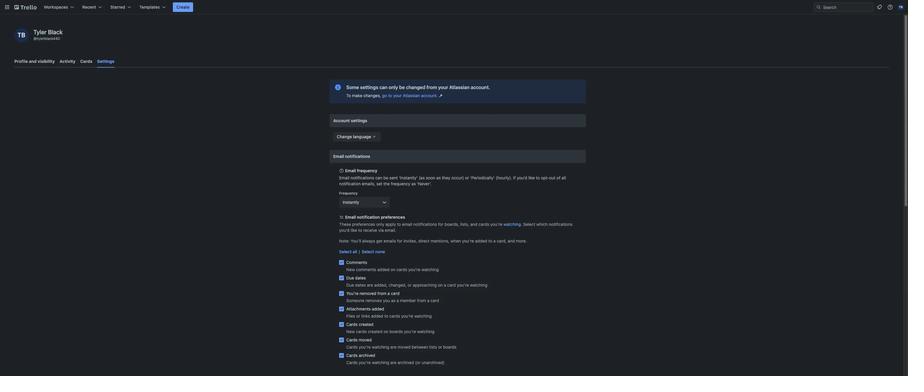 Task type: describe. For each thing, give the bounding box(es) containing it.
0 horizontal spatial as
[[391, 298, 396, 303]]

occur)
[[451, 175, 464, 180]]

to left "email"
[[397, 222, 401, 227]]

some settings can only be changed from your atlassian account.
[[346, 85, 490, 90]]

visibility
[[38, 59, 55, 64]]

get
[[376, 238, 383, 244]]

change language
[[337, 134, 371, 139]]

select all | select none
[[339, 249, 385, 254]]

when
[[451, 238, 461, 244]]

emails,
[[362, 181, 375, 186]]

attachments
[[346, 306, 371, 311]]

dates for due dates are added, changed, or approaching on a card you're watching
[[355, 283, 366, 288]]

or down attachments
[[356, 314, 360, 319]]

1 horizontal spatial preferences
[[381, 215, 405, 220]]

notifications inside . select which notifications you'd like to receive via email.
[[549, 222, 573, 227]]

templates button
[[136, 2, 169, 12]]

0 vertical spatial tyler black (tylerblack440) image
[[897, 4, 905, 11]]

(hourly).
[[496, 175, 512, 180]]

attachments added
[[346, 306, 384, 311]]

email notifications
[[333, 154, 370, 159]]

profile and visibility link
[[14, 56, 55, 67]]

member
[[400, 298, 416, 303]]

can for notifications
[[375, 175, 382, 180]]

all inside email notifications can be sent 'instantly' (as soon as they occur) or 'periodically' (hourly). if you'd like to opt-out of all notification emails, set the frequency as 'never'.
[[562, 175, 566, 180]]

new for new comments added on cards you're watching
[[346, 267, 355, 272]]

changes,
[[364, 93, 381, 98]]

added up added,
[[377, 267, 390, 272]]

which
[[536, 222, 548, 227]]

due for due dates
[[346, 275, 354, 280]]

recent
[[82, 4, 96, 10]]

these
[[339, 222, 351, 227]]

cards down cards created
[[356, 329, 367, 334]]

(as
[[419, 175, 425, 180]]

primary element
[[0, 0, 908, 14]]

cards for cards
[[80, 59, 92, 64]]

settings link
[[97, 56, 114, 68]]

1 vertical spatial all
[[353, 249, 357, 254]]

1 horizontal spatial card
[[431, 298, 439, 303]]

back to home image
[[14, 2, 37, 12]]

0 horizontal spatial preferences
[[352, 222, 375, 227]]

from for changed
[[427, 85, 437, 90]]

you're removed from a card
[[346, 291, 400, 296]]

removed
[[360, 291, 376, 296]]

like inside . select which notifications you'd like to receive via email.
[[351, 228, 357, 233]]

cards down someone removes you as a member from a card
[[389, 314, 400, 319]]

tyler
[[33, 29, 47, 35]]

cards for cards you're watching are moved between lists or boards
[[346, 345, 358, 350]]

cards right lists,
[[479, 222, 489, 227]]

create
[[176, 4, 190, 10]]

notifications up direct
[[413, 222, 437, 227]]

on for boards
[[384, 329, 388, 334]]

links
[[361, 314, 370, 319]]

1 horizontal spatial moved
[[398, 345, 411, 350]]

'never'.
[[417, 181, 431, 186]]

to left card,
[[488, 238, 492, 244]]

0 horizontal spatial select
[[339, 249, 352, 254]]

recent button
[[79, 2, 106, 12]]

1 horizontal spatial archived
[[398, 360, 414, 365]]

frequency inside email notifications can be sent 'instantly' (as soon as they occur) or 'periodically' (hourly). if you'd like to opt-out of all notification emails, set the frequency as 'never'.
[[391, 181, 410, 186]]

make
[[352, 93, 362, 98]]

files or links added to cards you're watching
[[346, 314, 432, 319]]

email.
[[385, 228, 396, 233]]

files
[[346, 314, 355, 319]]

email
[[402, 222, 412, 227]]

activity
[[60, 59, 75, 64]]

0 vertical spatial created
[[359, 322, 373, 327]]

1 vertical spatial boards
[[443, 345, 457, 350]]

to make changes,
[[346, 93, 382, 98]]

apply
[[385, 222, 396, 227]]

0 vertical spatial are
[[367, 283, 373, 288]]

you'll
[[351, 238, 361, 244]]

'instantly'
[[399, 175, 418, 180]]

tylerblack440
[[37, 36, 60, 41]]

someone
[[346, 298, 364, 303]]

lists
[[429, 345, 437, 350]]

direct
[[418, 238, 429, 244]]

watching link
[[504, 222, 521, 227]]

cards you're watching are archived (or unarchived)
[[346, 360, 445, 365]]

sm image
[[371, 134, 377, 140]]

2 horizontal spatial as
[[436, 175, 441, 180]]

a left member
[[397, 298, 399, 303]]

0 horizontal spatial boards
[[390, 329, 403, 334]]

instantly
[[343, 200, 359, 205]]

comments
[[346, 260, 367, 265]]

create button
[[173, 2, 193, 12]]

note:
[[339, 238, 350, 244]]

of
[[557, 175, 561, 180]]

to down you
[[384, 314, 388, 319]]

starred button
[[107, 2, 135, 12]]

emails
[[384, 238, 396, 244]]

if
[[513, 175, 516, 180]]

notifications up email frequency
[[345, 154, 370, 159]]

approaching
[[413, 283, 437, 288]]

0 horizontal spatial only
[[376, 222, 384, 227]]

can for settings
[[379, 85, 388, 90]]

removes
[[366, 298, 382, 303]]

mentions,
[[431, 238, 450, 244]]

0 vertical spatial your
[[438, 85, 448, 90]]

boards,
[[445, 222, 459, 227]]

new comments added on cards you're watching
[[346, 267, 439, 272]]

1 vertical spatial as
[[411, 181, 416, 186]]

like inside email notifications can be sent 'instantly' (as soon as they occur) or 'periodically' (hourly). if you'd like to opt-out of all notification emails, set the frequency as 'never'.
[[528, 175, 535, 180]]

or right lists
[[438, 345, 442, 350]]

language
[[353, 134, 371, 139]]

cards moved
[[346, 337, 372, 342]]

added left card,
[[475, 238, 487, 244]]

a down approaching
[[427, 298, 429, 303]]

email frequency
[[345, 168, 377, 173]]

card,
[[497, 238, 507, 244]]

select all button
[[339, 249, 357, 255]]

the
[[384, 181, 390, 186]]

2 vertical spatial and
[[508, 238, 515, 244]]

a up you
[[388, 291, 390, 296]]

or inside email notifications can be sent 'instantly' (as soon as they occur) or 'periodically' (hourly). if you'd like to opt-out of all notification emails, set the frequency as 'never'.
[[465, 175, 469, 180]]

a left card,
[[493, 238, 496, 244]]

to
[[346, 93, 351, 98]]

go to your atlassian account. link
[[382, 93, 444, 99]]

sent
[[389, 175, 398, 180]]

1 horizontal spatial account.
[[471, 85, 490, 90]]

lists,
[[460, 222, 469, 227]]

1 vertical spatial for
[[397, 238, 402, 244]]

1 vertical spatial on
[[438, 283, 443, 288]]

cards you're watching are moved between lists or boards
[[346, 345, 457, 350]]

1 vertical spatial notification
[[357, 215, 380, 220]]

2 horizontal spatial card
[[447, 283, 456, 288]]

are for cards moved
[[390, 345, 397, 350]]

cards archived
[[346, 353, 375, 358]]

0 horizontal spatial card
[[391, 291, 400, 296]]

0 vertical spatial archived
[[359, 353, 375, 358]]

0 vertical spatial only
[[389, 85, 398, 90]]

none
[[375, 249, 385, 254]]

cards up the changed,
[[397, 267, 407, 272]]



Task type: locate. For each thing, give the bounding box(es) containing it.
as left they
[[436, 175, 441, 180]]

all right of
[[562, 175, 566, 180]]

frequency up emails,
[[357, 168, 377, 173]]

open information menu image
[[887, 4, 893, 10]]

archived down cards moved
[[359, 353, 375, 358]]

1 vertical spatial from
[[378, 291, 386, 296]]

you
[[383, 298, 390, 303]]

frequency
[[357, 168, 377, 173], [391, 181, 410, 186]]

@
[[33, 36, 37, 41]]

cards created
[[346, 322, 373, 327]]

|
[[359, 249, 360, 254]]

card up someone removes you as a member from a card
[[391, 291, 400, 296]]

0 horizontal spatial from
[[378, 291, 386, 296]]

some
[[346, 85, 359, 90]]

workspaces button
[[40, 2, 78, 12]]

only up go to your atlassian account.
[[389, 85, 398, 90]]

a right approaching
[[444, 283, 446, 288]]

email notification preferences
[[345, 215, 405, 220]]

0 vertical spatial like
[[528, 175, 535, 180]]

from right member
[[417, 298, 426, 303]]

go to your atlassian account.
[[382, 93, 438, 98]]

1 horizontal spatial from
[[417, 298, 426, 303]]

to inside email notifications can be sent 'instantly' (as soon as they occur) or 'periodically' (hourly). if you'd like to opt-out of all notification emails, set the frequency as 'never'.
[[536, 175, 540, 180]]

like down these
[[351, 228, 357, 233]]

0 vertical spatial all
[[562, 175, 566, 180]]

settings up changes,
[[360, 85, 378, 90]]

1 vertical spatial are
[[390, 345, 397, 350]]

0 vertical spatial on
[[391, 267, 395, 272]]

you'd down these
[[339, 228, 350, 233]]

2 vertical spatial as
[[391, 298, 396, 303]]

1 horizontal spatial as
[[411, 181, 416, 186]]

can
[[379, 85, 388, 90], [375, 175, 382, 180]]

card right approaching
[[447, 283, 456, 288]]

0 horizontal spatial tyler black (tylerblack440) image
[[14, 28, 29, 42]]

1 horizontal spatial only
[[389, 85, 398, 90]]

on for cards
[[391, 267, 395, 272]]

select right .
[[523, 222, 535, 227]]

profile
[[14, 59, 28, 64]]

email for email frequency
[[345, 168, 356, 173]]

tyler black (tylerblack440) image
[[897, 4, 905, 11], [14, 28, 29, 42]]

on right approaching
[[438, 283, 443, 288]]

2 horizontal spatial on
[[438, 283, 443, 288]]

2 due from the top
[[346, 283, 354, 288]]

1 horizontal spatial you'd
[[517, 175, 527, 180]]

boards right lists
[[443, 345, 457, 350]]

dates for due dates
[[355, 275, 366, 280]]

settings for account
[[351, 118, 367, 123]]

notification up frequency
[[339, 181, 361, 186]]

email up these
[[345, 215, 356, 220]]

due for due dates are added, changed, or approaching on a card you're watching
[[346, 283, 354, 288]]

settings up language
[[351, 118, 367, 123]]

(or
[[415, 360, 421, 365]]

1 new from the top
[[346, 267, 355, 272]]

tyler black @ tylerblack440
[[33, 29, 63, 41]]

from down added,
[[378, 291, 386, 296]]

'periodically'
[[470, 175, 495, 180]]

1 horizontal spatial like
[[528, 175, 535, 180]]

2 horizontal spatial and
[[508, 238, 515, 244]]

0 vertical spatial be
[[399, 85, 405, 90]]

1 vertical spatial like
[[351, 228, 357, 233]]

1 horizontal spatial be
[[399, 85, 405, 90]]

1 vertical spatial can
[[375, 175, 382, 180]]

added right links
[[371, 314, 383, 319]]

tyler black (tylerblack440) image left @
[[14, 28, 29, 42]]

cards for cards moved
[[346, 337, 358, 342]]

select none button
[[362, 249, 385, 255]]

1 vertical spatial archived
[[398, 360, 414, 365]]

0 horizontal spatial your
[[393, 93, 402, 98]]

can up set
[[375, 175, 382, 180]]

archived left (or
[[398, 360, 414, 365]]

2 vertical spatial are
[[390, 360, 397, 365]]

0 vertical spatial boards
[[390, 329, 403, 334]]

boards up cards you're watching are moved between lists or boards
[[390, 329, 403, 334]]

0 vertical spatial from
[[427, 85, 437, 90]]

1 vertical spatial preferences
[[352, 222, 375, 227]]

to left the receive
[[358, 228, 362, 233]]

and right profile
[[29, 59, 36, 64]]

select
[[523, 222, 535, 227], [339, 249, 352, 254], [362, 249, 374, 254]]

be up go to your atlassian account.
[[399, 85, 405, 90]]

account settings
[[333, 118, 367, 123]]

to right go
[[388, 93, 392, 98]]

1 vertical spatial tyler black (tylerblack440) image
[[14, 28, 29, 42]]

your
[[438, 85, 448, 90], [393, 93, 402, 98]]

from right changed
[[427, 85, 437, 90]]

from for member
[[417, 298, 426, 303]]

1 vertical spatial frequency
[[391, 181, 410, 186]]

cards for cards created
[[346, 322, 358, 327]]

1 horizontal spatial and
[[470, 222, 477, 227]]

new down cards created
[[346, 329, 355, 334]]

0 horizontal spatial atlassian
[[403, 93, 420, 98]]

and right lists,
[[470, 222, 477, 227]]

1 vertical spatial and
[[470, 222, 477, 227]]

more.
[[516, 238, 527, 244]]

comments
[[356, 267, 376, 272]]

0 horizontal spatial account.
[[421, 93, 438, 98]]

and right card,
[[508, 238, 515, 244]]

as right you
[[391, 298, 396, 303]]

1 horizontal spatial your
[[438, 85, 448, 90]]

starred
[[110, 4, 125, 10]]

0 horizontal spatial all
[[353, 249, 357, 254]]

new
[[346, 267, 355, 272], [346, 329, 355, 334]]

tyler black (tylerblack440) image right open information menu image at the right top of page
[[897, 4, 905, 11]]

1 horizontal spatial frequency
[[391, 181, 410, 186]]

dates down 'comments'
[[355, 275, 366, 280]]

2 new from the top
[[346, 329, 355, 334]]

0 vertical spatial and
[[29, 59, 36, 64]]

are for cards archived
[[390, 360, 397, 365]]

0 vertical spatial for
[[438, 222, 444, 227]]

activity link
[[60, 56, 75, 67]]

email up frequency
[[339, 175, 349, 180]]

2 horizontal spatial from
[[427, 85, 437, 90]]

select down note: on the left bottom of the page
[[339, 249, 352, 254]]

your right go
[[393, 93, 402, 98]]

templates
[[139, 4, 160, 10]]

0 vertical spatial settings
[[360, 85, 378, 90]]

preferences up apply
[[381, 215, 405, 220]]

they
[[442, 175, 450, 180]]

0 horizontal spatial archived
[[359, 353, 375, 358]]

are down cards you're watching are moved between lists or boards
[[390, 360, 397, 365]]

1 vertical spatial be
[[383, 175, 388, 180]]

1 vertical spatial settings
[[351, 118, 367, 123]]

1 vertical spatial atlassian
[[403, 93, 420, 98]]

or right the changed,
[[408, 283, 412, 288]]

and
[[29, 59, 36, 64], [470, 222, 477, 227], [508, 238, 515, 244]]

you're
[[346, 291, 359, 296]]

0 horizontal spatial and
[[29, 59, 36, 64]]

1 dates from the top
[[355, 275, 366, 280]]

0 vertical spatial new
[[346, 267, 355, 272]]

settings
[[97, 59, 114, 64]]

as down 'instantly'
[[411, 181, 416, 186]]

select right |
[[362, 249, 374, 254]]

or
[[465, 175, 469, 180], [408, 283, 412, 288], [356, 314, 360, 319], [438, 345, 442, 350]]

2 dates from the top
[[355, 283, 366, 288]]

due dates are added, changed, or approaching on a card you're watching
[[346, 283, 487, 288]]

1 horizontal spatial for
[[438, 222, 444, 227]]

0 vertical spatial notification
[[339, 181, 361, 186]]

out
[[549, 175, 556, 180]]

account.
[[471, 85, 490, 90], [421, 93, 438, 98]]

Search field
[[821, 3, 873, 12]]

select inside . select which notifications you'd like to receive via email.
[[523, 222, 535, 227]]

card down approaching
[[431, 298, 439, 303]]

atlassian
[[449, 85, 470, 90], [403, 93, 420, 98]]

can inside email notifications can be sent 'instantly' (as soon as they occur) or 'periodically' (hourly). if you'd like to opt-out of all notification emails, set the frequency as 'never'.
[[375, 175, 382, 180]]

changed,
[[389, 283, 407, 288]]

0 vertical spatial card
[[447, 283, 456, 288]]

moved left between
[[398, 345, 411, 350]]

1 vertical spatial card
[[391, 291, 400, 296]]

email down email notifications
[[345, 168, 356, 173]]

you'd right if
[[517, 175, 527, 180]]

notifications right which
[[549, 222, 573, 227]]

1 horizontal spatial all
[[562, 175, 566, 180]]

0 horizontal spatial on
[[384, 329, 388, 334]]

0 vertical spatial moved
[[359, 337, 372, 342]]

watching
[[504, 222, 521, 227], [421, 267, 439, 272], [470, 283, 487, 288], [414, 314, 432, 319], [417, 329, 435, 334], [372, 345, 389, 350], [372, 360, 389, 365]]

1 vertical spatial your
[[393, 93, 402, 98]]

all left |
[[353, 249, 357, 254]]

0 vertical spatial atlassian
[[449, 85, 470, 90]]

you'd
[[517, 175, 527, 180], [339, 228, 350, 233]]

can up go
[[379, 85, 388, 90]]

created
[[359, 322, 373, 327], [368, 329, 383, 334]]

2 horizontal spatial select
[[523, 222, 535, 227]]

someone removes you as a member from a card
[[346, 298, 439, 303]]

1 vertical spatial new
[[346, 329, 355, 334]]

to left opt-
[[536, 175, 540, 180]]

0 notifications image
[[876, 4, 883, 11]]

0 horizontal spatial moved
[[359, 337, 372, 342]]

email inside email notifications can be sent 'instantly' (as soon as they occur) or 'periodically' (hourly). if you'd like to opt-out of all notification emails, set the frequency as 'never'.
[[339, 175, 349, 180]]

are up removed
[[367, 283, 373, 288]]

added down removes
[[372, 306, 384, 311]]

created down links
[[359, 322, 373, 327]]

change
[[337, 134, 352, 139]]

added
[[475, 238, 487, 244], [377, 267, 390, 272], [372, 306, 384, 311], [371, 314, 383, 319]]

you'd inside email notifications can be sent 'instantly' (as soon as they occur) or 'periodically' (hourly). if you'd like to opt-out of all notification emails, set the frequency as 'never'.
[[517, 175, 527, 180]]

search image
[[816, 5, 821, 10]]

cards for cards archived
[[346, 353, 358, 358]]

on down files or links added to cards you're watching
[[384, 329, 388, 334]]

only
[[389, 85, 398, 90], [376, 222, 384, 227]]

0 vertical spatial as
[[436, 175, 441, 180]]

cards link
[[80, 56, 92, 67]]

notifications down email frequency
[[351, 175, 374, 180]]

via
[[378, 228, 384, 233]]

unarchived)
[[422, 360, 445, 365]]

only up the via
[[376, 222, 384, 227]]

.
[[521, 222, 522, 227]]

settings for some
[[360, 85, 378, 90]]

email for email notification preferences
[[345, 215, 356, 220]]

account
[[333, 118, 350, 123]]

0 horizontal spatial you'd
[[339, 228, 350, 233]]

1 horizontal spatial select
[[362, 249, 374, 254]]

1 vertical spatial created
[[368, 329, 383, 334]]

notification inside email notifications can be sent 'instantly' (as soon as they occur) or 'periodically' (hourly). if you'd like to opt-out of all notification emails, set the frequency as 'never'.
[[339, 181, 361, 186]]

1 horizontal spatial atlassian
[[449, 85, 470, 90]]

notification up the receive
[[357, 215, 380, 220]]

go
[[382, 93, 387, 98]]

2 vertical spatial card
[[431, 298, 439, 303]]

1 vertical spatial account.
[[421, 93, 438, 98]]

your right changed
[[438, 85, 448, 90]]

0 vertical spatial account.
[[471, 85, 490, 90]]

new down 'comments'
[[346, 267, 355, 272]]

are
[[367, 283, 373, 288], [390, 345, 397, 350], [390, 360, 397, 365]]

settings
[[360, 85, 378, 90], [351, 118, 367, 123]]

cards
[[479, 222, 489, 227], [397, 267, 407, 272], [389, 314, 400, 319], [356, 329, 367, 334]]

moved up cards archived
[[359, 337, 372, 342]]

1 vertical spatial moved
[[398, 345, 411, 350]]

created down cards created
[[368, 329, 383, 334]]

0 horizontal spatial frequency
[[357, 168, 377, 173]]

to inside . select which notifications you'd like to receive via email.
[[358, 228, 362, 233]]

receive
[[363, 228, 377, 233]]

1 vertical spatial due
[[346, 283, 354, 288]]

on
[[391, 267, 395, 272], [438, 283, 443, 288], [384, 329, 388, 334]]

notifications inside email notifications can be sent 'instantly' (as soon as they occur) or 'periodically' (hourly). if you'd like to opt-out of all notification emails, set the frequency as 'never'.
[[351, 175, 374, 180]]

or right occur) at top
[[465, 175, 469, 180]]

0 vertical spatial frequency
[[357, 168, 377, 173]]

1 horizontal spatial tyler black (tylerblack440) image
[[897, 4, 905, 11]]

1 due from the top
[[346, 275, 354, 280]]

be up the
[[383, 175, 388, 180]]

frequency down sent
[[391, 181, 410, 186]]

preferences up the receive
[[352, 222, 375, 227]]

be inside email notifications can be sent 'instantly' (as soon as they occur) or 'periodically' (hourly). if you'd like to opt-out of all notification emails, set the frequency as 'never'.
[[383, 175, 388, 180]]

1 vertical spatial only
[[376, 222, 384, 227]]

for left boards,
[[438, 222, 444, 227]]

0 vertical spatial you'd
[[517, 175, 527, 180]]

2 vertical spatial from
[[417, 298, 426, 303]]

are up cards you're watching are archived (or unarchived)
[[390, 345, 397, 350]]

email for email notifications
[[333, 154, 344, 159]]

these preferences only apply to email notifications for boards, lists, and cards you're watching
[[339, 222, 521, 227]]

set
[[376, 181, 382, 186]]

dates down due dates
[[355, 283, 366, 288]]

0 vertical spatial preferences
[[381, 215, 405, 220]]

0 vertical spatial due
[[346, 275, 354, 280]]

cards for cards you're watching are archived (or unarchived)
[[346, 360, 358, 365]]

0 horizontal spatial for
[[397, 238, 402, 244]]

0 horizontal spatial be
[[383, 175, 388, 180]]

black
[[48, 29, 63, 35]]

between
[[412, 345, 428, 350]]

2 vertical spatial on
[[384, 329, 388, 334]]

on up the changed,
[[391, 267, 395, 272]]

profile and visibility
[[14, 59, 55, 64]]

new for new cards created on boards you're watching
[[346, 329, 355, 334]]

for right emails
[[397, 238, 402, 244]]

1 horizontal spatial boards
[[443, 345, 457, 350]]

email for email notifications can be sent 'instantly' (as soon as they occur) or 'periodically' (hourly). if you'd like to opt-out of all notification emails, set the frequency as 'never'.
[[339, 175, 349, 180]]

frequency
[[339, 191, 358, 196]]

always
[[362, 238, 375, 244]]

you'd inside . select which notifications you'd like to receive via email.
[[339, 228, 350, 233]]

workspaces
[[44, 4, 68, 10]]

0 vertical spatial dates
[[355, 275, 366, 280]]

like left opt-
[[528, 175, 535, 180]]

email down change
[[333, 154, 344, 159]]

1 vertical spatial you'd
[[339, 228, 350, 233]]



Task type: vqa. For each thing, say whether or not it's contained in the screenshot.
notification
yes



